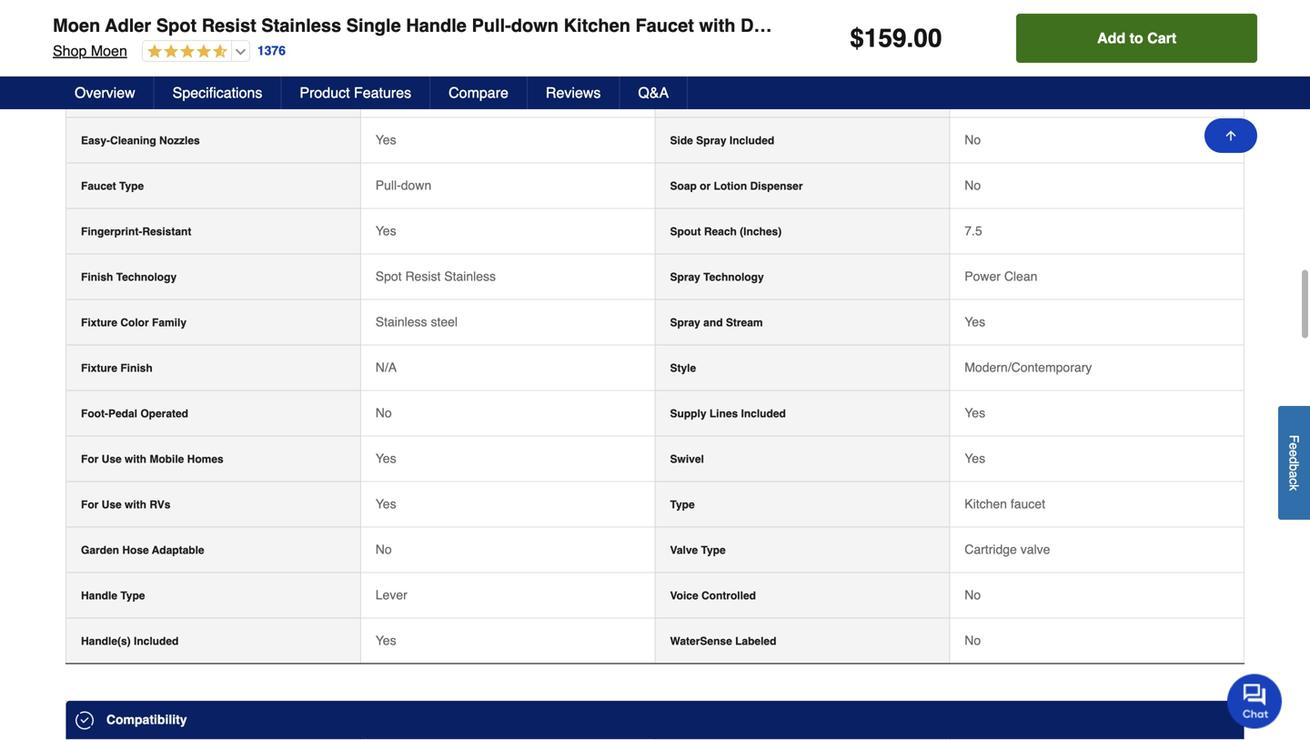 Task type: vqa. For each thing, say whether or not it's contained in the screenshot.


Task type: locate. For each thing, give the bounding box(es) containing it.
cartridge valve
[[965, 542, 1051, 556]]

docking down 'shop moen' at the top left of page
[[81, 89, 124, 101]]

1 vertical spatial use
[[102, 498, 122, 511]]

docking right secure
[[710, 89, 753, 101]]

0 horizontal spatial resist
[[202, 15, 256, 36]]

handle
[[406, 15, 467, 36], [81, 589, 117, 602]]

finish up foot-pedal operated
[[120, 362, 153, 374]]

yes
[[376, 132, 397, 147], [376, 223, 397, 238], [965, 314, 986, 329], [965, 405, 986, 420], [376, 451, 397, 465], [965, 451, 986, 465], [376, 496, 397, 511], [376, 633, 397, 647]]

type for faucet type
[[119, 180, 144, 192]]

1 horizontal spatial docking
[[710, 89, 753, 101]]

7.5
[[965, 223, 983, 238]]

kitchen up reviews at the left of page
[[564, 15, 631, 36]]

included right lines at bottom right
[[741, 407, 786, 420]]

0 vertical spatial moen
[[53, 15, 100, 36]]

stainless
[[262, 15, 341, 36], [444, 269, 496, 283], [376, 314, 427, 329]]

1 vertical spatial faucet
[[81, 180, 116, 192]]

watersense labeled
[[670, 635, 777, 647]]

family
[[152, 316, 187, 329]]

spot
[[156, 15, 197, 36], [376, 269, 402, 283]]

handle down "garden"
[[81, 589, 117, 602]]

kitchen left faucet at the bottom of page
[[965, 496, 1008, 511]]

shop moen
[[53, 42, 127, 59]]

type right valve
[[701, 544, 726, 556]]

2 horizontal spatial stainless
[[444, 269, 496, 283]]

docking
[[81, 89, 124, 101], [710, 89, 753, 101]]

4.6 stars image
[[143, 44, 227, 61]]

arrow up image
[[1224, 128, 1239, 143]]

type down cleaning
[[119, 180, 144, 192]]

0 vertical spatial finish
[[81, 271, 113, 283]]

0 vertical spatial fixture
[[81, 316, 117, 329]]

stainless left steel
[[376, 314, 427, 329]]

fixture left the color
[[81, 316, 117, 329]]

spray left 'and' on the right top
[[670, 316, 701, 329]]

stainless up "1376"
[[262, 15, 341, 36]]

2 use from the top
[[102, 498, 122, 511]]

handle(s) included
[[81, 635, 179, 647]]

spray and stream
[[670, 316, 763, 329]]

spot up stainless steel
[[376, 269, 402, 283]]

1 vertical spatial for
[[81, 498, 99, 511]]

type
[[119, 180, 144, 192], [670, 498, 695, 511], [701, 544, 726, 556], [120, 589, 145, 602]]

1 vertical spatial resist
[[405, 269, 441, 283]]

spot up 4.6 stars image
[[156, 15, 197, 36]]

1376
[[257, 43, 286, 58]]

e
[[1288, 443, 1302, 450], [1288, 450, 1302, 457]]

use up "garden"
[[102, 498, 122, 511]]

1 vertical spatial with
[[125, 453, 147, 465]]

n/a
[[376, 360, 397, 374]]

technology
[[127, 89, 188, 101], [116, 271, 177, 283], [704, 271, 764, 283]]

hose
[[122, 544, 149, 556]]

overview button
[[56, 76, 154, 109]]

handle right single on the left top of page
[[406, 15, 467, 36]]

1 vertical spatial down
[[401, 178, 432, 192]]

type for valve type
[[701, 544, 726, 556]]

rvs
[[150, 498, 171, 511]]

plate left $ at the top
[[790, 15, 833, 36]]

plate
[[790, 15, 833, 36], [110, 43, 136, 56]]

0 horizontal spatial pull-
[[376, 178, 401, 192]]

included
[[139, 43, 184, 56], [730, 134, 775, 147], [741, 407, 786, 420], [134, 635, 179, 647]]

spray down spout
[[670, 271, 701, 283]]

dispenser
[[751, 180, 803, 192]]

down
[[511, 15, 559, 36], [401, 178, 432, 192]]

moen down adler on the top
[[91, 42, 127, 59]]

pull-down
[[376, 178, 432, 192]]

moen up shop
[[53, 15, 100, 36]]

1 horizontal spatial stainless
[[376, 314, 427, 329]]

1 vertical spatial fixture
[[81, 362, 117, 374]]

1 horizontal spatial handle
[[406, 15, 467, 36]]

deck down adler on the top
[[81, 43, 107, 56]]

1 fixture from the top
[[81, 316, 117, 329]]

1 vertical spatial stainless
[[444, 269, 496, 283]]

0 vertical spatial down
[[511, 15, 559, 36]]

type down hose
[[120, 589, 145, 602]]

valve
[[1021, 542, 1051, 556]]

resist
[[202, 15, 256, 36], [405, 269, 441, 283]]

with up secure docking
[[700, 15, 736, 36]]

0 vertical spatial handle
[[406, 15, 467, 36]]

2 vertical spatial with
[[125, 498, 147, 511]]

included up soap or lotion dispenser
[[730, 134, 775, 147]]

included down adler on the top
[[139, 43, 184, 56]]

spout
[[670, 225, 701, 238]]

2 vertical spatial stainless
[[376, 314, 427, 329]]

0 horizontal spatial docking
[[81, 89, 124, 101]]

deck up secure docking
[[741, 15, 785, 36]]

d
[[1288, 457, 1302, 464]]

1 horizontal spatial deck
[[741, 15, 785, 36]]

with left mobile
[[125, 453, 147, 465]]

use down pedal
[[102, 453, 122, 465]]

0 horizontal spatial down
[[401, 178, 432, 192]]

c
[[1288, 478, 1302, 484]]

included for supply lines included
[[741, 407, 786, 420]]

secure
[[670, 89, 707, 101]]

0 horizontal spatial handle
[[81, 589, 117, 602]]

0 horizontal spatial spot
[[156, 15, 197, 36]]

for
[[81, 453, 99, 465], [81, 498, 99, 511]]

overview
[[75, 84, 135, 101]]

power
[[965, 269, 1001, 283]]

2 e from the top
[[1288, 450, 1302, 457]]

for down foot-
[[81, 453, 99, 465]]

resist up 4.6 stars image
[[202, 15, 256, 36]]

reach
[[704, 225, 737, 238]]

a
[[1288, 471, 1302, 478]]

technology down fingerprint-resistant
[[116, 271, 177, 283]]

chat invite button image
[[1228, 673, 1284, 729]]

0 vertical spatial pull-
[[472, 15, 511, 36]]

voice controlled
[[670, 589, 756, 602]]

modern/contemporary
[[965, 360, 1093, 374]]

included for side spray included
[[730, 134, 775, 147]]

e up b
[[1288, 450, 1302, 457]]

0 horizontal spatial kitchen
[[564, 15, 631, 36]]

0 vertical spatial resist
[[202, 15, 256, 36]]

q&a
[[638, 84, 669, 101]]

technology for spot resist stainless
[[116, 271, 177, 283]]

no for side spray included
[[965, 132, 981, 147]]

0 vertical spatial spot
[[156, 15, 197, 36]]

1 vertical spatial plate
[[110, 43, 136, 56]]

1 horizontal spatial plate
[[790, 15, 833, 36]]

cleaning
[[110, 134, 156, 147]]

spray for spot resist stainless
[[670, 271, 701, 283]]

1 use from the top
[[102, 453, 122, 465]]

included for deck plate included
[[139, 43, 184, 56]]

for up "garden"
[[81, 498, 99, 511]]

1 vertical spatial pull-
[[376, 178, 401, 192]]

plate down adler on the top
[[110, 43, 136, 56]]

1 vertical spatial moen
[[91, 42, 127, 59]]

0 horizontal spatial finish
[[81, 271, 113, 283]]

moen adler spot resist stainless single handle pull-down kitchen faucet with deck plate
[[53, 15, 833, 36]]

spray right the side
[[697, 134, 727, 147]]

0 horizontal spatial stainless
[[262, 15, 341, 36]]

fixture up foot-
[[81, 362, 117, 374]]

no for watersense labeled
[[965, 633, 981, 647]]

specifications button
[[154, 76, 282, 109]]

finish
[[81, 271, 113, 283], [120, 362, 153, 374]]

with
[[700, 15, 736, 36], [125, 453, 147, 465], [125, 498, 147, 511]]

deck
[[741, 15, 785, 36], [81, 43, 107, 56]]

adaptable
[[152, 544, 204, 556]]

technology up easy-cleaning nozzles
[[127, 89, 188, 101]]

or
[[700, 180, 711, 192]]

finish down fingerprint-
[[81, 271, 113, 283]]

technology down spout reach (inches)
[[704, 271, 764, 283]]

0 vertical spatial faucet
[[636, 15, 695, 36]]

pull-
[[472, 15, 511, 36], [376, 178, 401, 192]]

1 e from the top
[[1288, 443, 1302, 450]]

kitchen
[[564, 15, 631, 36], [965, 496, 1008, 511]]

$ 159 . 00
[[850, 24, 943, 53]]

k
[[1288, 484, 1302, 491]]

faucet down easy-
[[81, 180, 116, 192]]

f
[[1288, 435, 1302, 443]]

1 vertical spatial kitchen
[[965, 496, 1008, 511]]

0 vertical spatial plate
[[790, 15, 833, 36]]

0 vertical spatial for
[[81, 453, 99, 465]]

faucet
[[636, 15, 695, 36], [81, 180, 116, 192]]

with for yes
[[125, 453, 147, 465]]

use for yes
[[102, 453, 122, 465]]

1 for from the top
[[81, 453, 99, 465]]

no for soap or lotion dispenser
[[965, 178, 981, 192]]

1 vertical spatial finish
[[120, 362, 153, 374]]

resist up stainless steel
[[405, 269, 441, 283]]

controlled
[[702, 589, 756, 602]]

1 vertical spatial deck
[[81, 43, 107, 56]]

e up d
[[1288, 443, 1302, 450]]

clean
[[1005, 269, 1038, 283]]

1 vertical spatial spot
[[376, 269, 402, 283]]

nozzles
[[159, 134, 200, 147]]

0 vertical spatial use
[[102, 453, 122, 465]]

f e e d b a c k button
[[1279, 406, 1311, 520]]

specifications
[[173, 84, 263, 101]]

1 horizontal spatial faucet
[[636, 15, 695, 36]]

for for yes
[[81, 453, 99, 465]]

2 for from the top
[[81, 498, 99, 511]]

use
[[102, 453, 122, 465], [102, 498, 122, 511]]

2 vertical spatial spray
[[670, 316, 701, 329]]

2 fixture from the top
[[81, 362, 117, 374]]

faucet up q&a
[[636, 15, 695, 36]]

with left rvs
[[125, 498, 147, 511]]

1 vertical spatial spray
[[670, 271, 701, 283]]

stainless up steel
[[444, 269, 496, 283]]



Task type: describe. For each thing, give the bounding box(es) containing it.
and
[[704, 316, 723, 329]]

swivel
[[670, 453, 704, 465]]

0 horizontal spatial deck
[[81, 43, 107, 56]]

1 horizontal spatial down
[[511, 15, 559, 36]]

0 vertical spatial deck
[[741, 15, 785, 36]]

for use with mobile homes
[[81, 453, 224, 465]]

2 docking from the left
[[710, 89, 753, 101]]

159
[[865, 24, 907, 53]]

homes
[[187, 453, 224, 465]]

technology for reflex
[[127, 89, 188, 101]]

spot resist stainless
[[376, 269, 496, 283]]

resistant
[[142, 225, 191, 238]]

style
[[670, 362, 697, 374]]

handle(s)
[[81, 635, 131, 647]]

0 vertical spatial spray
[[697, 134, 727, 147]]

0 horizontal spatial plate
[[110, 43, 136, 56]]

0 horizontal spatial faucet
[[81, 180, 116, 192]]

with for kitchen faucet
[[125, 498, 147, 511]]

fixture for n/a
[[81, 362, 117, 374]]

side spray included
[[670, 134, 775, 147]]

foot-pedal operated
[[81, 407, 188, 420]]

watersense
[[670, 635, 733, 647]]

compare button
[[431, 76, 528, 109]]

reviews button
[[528, 76, 620, 109]]

single
[[347, 15, 401, 36]]

docking technology
[[81, 89, 188, 101]]

fixture finish
[[81, 362, 153, 374]]

stream
[[726, 316, 763, 329]]

reviews
[[546, 84, 601, 101]]

compare
[[449, 84, 509, 101]]

1 vertical spatial handle
[[81, 589, 117, 602]]

adler
[[105, 15, 151, 36]]

0 vertical spatial with
[[700, 15, 736, 36]]

1 horizontal spatial finish
[[120, 362, 153, 374]]

valve
[[670, 544, 698, 556]]

mobile
[[150, 453, 184, 465]]

voice
[[670, 589, 699, 602]]

foot-
[[81, 407, 108, 420]]

faucet type
[[81, 180, 144, 192]]

operated
[[140, 407, 188, 420]]

lotion
[[714, 180, 748, 192]]

supply lines included
[[670, 407, 786, 420]]

supply
[[670, 407, 707, 420]]

lever
[[376, 587, 408, 602]]

features
[[354, 84, 412, 101]]

product
[[300, 84, 350, 101]]

$
[[850, 24, 865, 53]]

pedal
[[108, 407, 137, 420]]

no for voice controlled
[[965, 587, 981, 602]]

fingerprint-
[[81, 225, 142, 238]]

fingerprint-resistant
[[81, 225, 191, 238]]

secure docking
[[670, 89, 753, 101]]

included right handle(s)
[[134, 635, 179, 647]]

for use with rvs
[[81, 498, 171, 511]]

garden hose adaptable
[[81, 544, 204, 556]]

valve type
[[670, 544, 726, 556]]

fixture for stainless steel
[[81, 316, 117, 329]]

product features
[[300, 84, 412, 101]]

spray technology
[[670, 271, 764, 283]]

cart
[[1148, 30, 1177, 46]]

1 docking from the left
[[81, 89, 124, 101]]

deck plate included
[[81, 43, 184, 56]]

kitchen faucet
[[965, 496, 1046, 511]]

product features button
[[282, 76, 431, 109]]

(inches)
[[740, 225, 782, 238]]

spray for stainless steel
[[670, 316, 701, 329]]

compatibility
[[106, 712, 187, 727]]

stainless steel
[[376, 314, 458, 329]]

side
[[670, 134, 694, 147]]

.
[[907, 24, 914, 53]]

spout reach (inches)
[[670, 225, 782, 238]]

f e e d b a c k
[[1288, 435, 1302, 491]]

soap or lotion dispenser
[[670, 180, 803, 192]]

labeled
[[736, 635, 777, 647]]

use for kitchen faucet
[[102, 498, 122, 511]]

shop
[[53, 42, 87, 59]]

b
[[1288, 464, 1302, 471]]

lines
[[710, 407, 738, 420]]

power clean
[[965, 269, 1038, 283]]

1 horizontal spatial kitchen
[[965, 496, 1008, 511]]

type for handle type
[[120, 589, 145, 602]]

0 vertical spatial kitchen
[[564, 15, 631, 36]]

easy-cleaning nozzles
[[81, 134, 200, 147]]

1 horizontal spatial spot
[[376, 269, 402, 283]]

reflex
[[376, 87, 412, 101]]

for for kitchen faucet
[[81, 498, 99, 511]]

soap
[[670, 180, 697, 192]]

0 vertical spatial stainless
[[262, 15, 341, 36]]

add to cart
[[1098, 30, 1177, 46]]

type up valve
[[670, 498, 695, 511]]

to
[[1130, 30, 1144, 46]]

garden
[[81, 544, 119, 556]]

add
[[1098, 30, 1126, 46]]

faucet
[[1011, 496, 1046, 511]]

color
[[120, 316, 149, 329]]

steel
[[431, 314, 458, 329]]

1 horizontal spatial pull-
[[472, 15, 511, 36]]

q&a button
[[620, 76, 688, 109]]

1 horizontal spatial resist
[[405, 269, 441, 283]]

add to cart button
[[1017, 14, 1258, 63]]

fixture color family
[[81, 316, 187, 329]]



